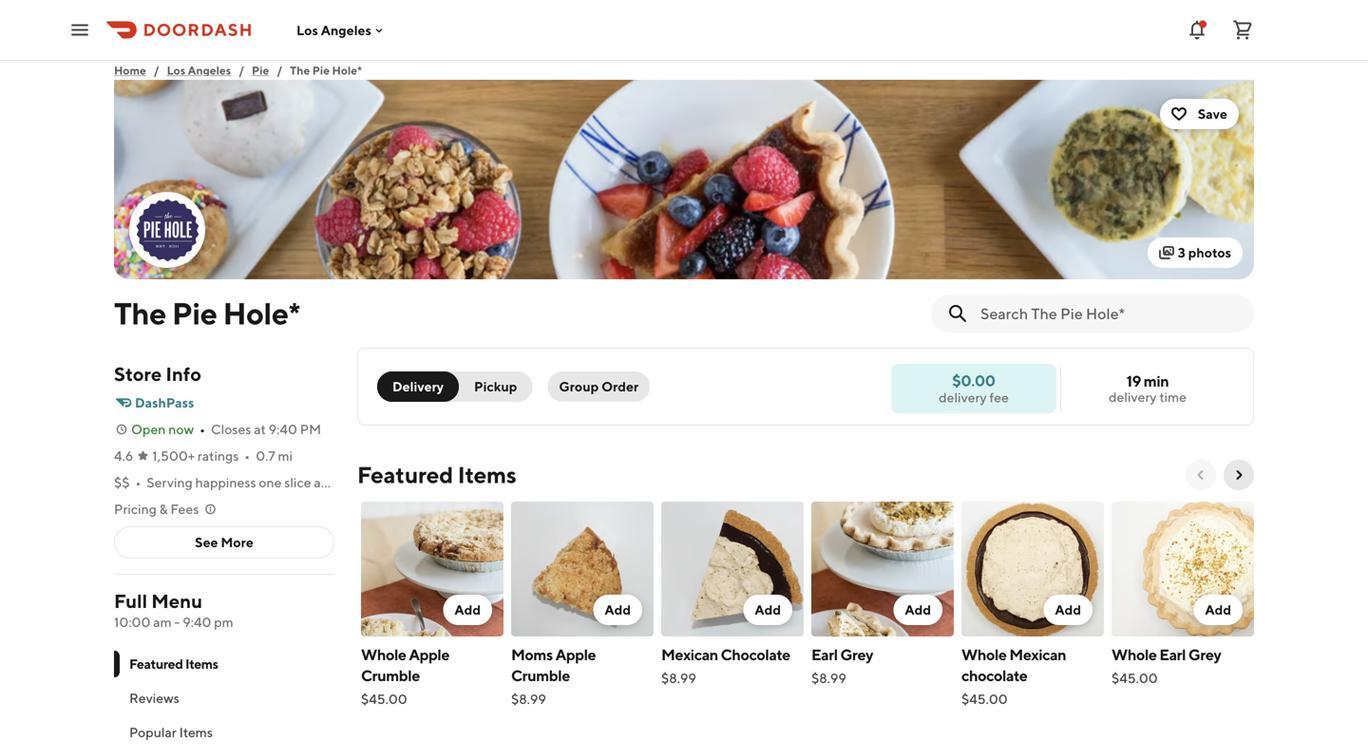 Task type: locate. For each thing, give the bounding box(es) containing it.
1 vertical spatial 9:40
[[183, 614, 211, 630]]

delivery
[[1109, 389, 1157, 405], [939, 390, 987, 405]]

2 earl from the left
[[1160, 646, 1186, 664]]

closes
[[211, 422, 251, 437]]

0 vertical spatial the
[[290, 64, 310, 77]]

0 horizontal spatial whole
[[361, 646, 406, 664]]

the right pie link at left
[[290, 64, 310, 77]]

1 horizontal spatial •
[[200, 422, 205, 437]]

angeles
[[321, 22, 372, 38], [188, 64, 231, 77]]

2 horizontal spatial pie
[[312, 64, 330, 77]]

grey
[[841, 646, 874, 664], [1189, 646, 1222, 664]]

2 mexican from the left
[[1010, 646, 1067, 664]]

5 add from the left
[[1055, 602, 1082, 618]]

2 apple from the left
[[556, 646, 596, 664]]

• closes at 9:40 pm
[[200, 422, 321, 437]]

whole inside whole earl grey $45.00
[[1112, 646, 1157, 664]]

delivery down item search search field
[[1109, 389, 1157, 405]]

0 vertical spatial items
[[458, 461, 517, 489]]

•
[[200, 422, 205, 437], [245, 448, 250, 464], [135, 475, 141, 490]]

whole for whole apple crumble
[[361, 646, 406, 664]]

add button for mexican chocolate
[[744, 595, 793, 625]]

1 vertical spatial featured
[[129, 656, 183, 672]]

featured right a
[[357, 461, 453, 489]]

apple inside moms apple crumble $8.99
[[556, 646, 596, 664]]

add button
[[443, 595, 492, 625], [593, 595, 643, 625], [744, 595, 793, 625], [894, 595, 943, 625], [1044, 595, 1093, 625], [1194, 595, 1243, 625]]

pickup
[[474, 379, 517, 394]]

$45.00 inside whole earl grey $45.00
[[1112, 671, 1158, 686]]

time
[[1160, 389, 1187, 405], [338, 475, 366, 490]]

1 horizontal spatial items
[[458, 461, 517, 489]]

save button
[[1160, 99, 1239, 129]]

add for whole mexican chocolate
[[1055, 602, 1082, 618]]

featured items up the reviews
[[129, 656, 218, 672]]

time right 19
[[1160, 389, 1187, 405]]

hole*
[[332, 64, 362, 77], [223, 296, 300, 331]]

1 vertical spatial •
[[245, 448, 250, 464]]

2 vertical spatial •
[[135, 475, 141, 490]]

3 add from the left
[[755, 602, 781, 618]]

3 whole from the left
[[1112, 646, 1157, 664]]

3 add button from the left
[[744, 595, 793, 625]]

$8.99
[[662, 671, 697, 686], [812, 671, 847, 686], [511, 691, 546, 707]]

4 add from the left
[[905, 602, 931, 618]]

featured items down order methods "option group"
[[357, 461, 517, 489]]

at left a
[[314, 475, 326, 490]]

los up home / los angeles / pie / the pie hole*
[[297, 22, 318, 38]]

5 add button from the left
[[1044, 595, 1093, 625]]

add button for whole apple crumble
[[443, 595, 492, 625]]

featured items
[[357, 461, 517, 489], [129, 656, 218, 672]]

Item Search search field
[[981, 303, 1239, 324]]

order methods option group
[[377, 372, 533, 402]]

store info
[[114, 363, 202, 385]]

1 horizontal spatial the
[[290, 64, 310, 77]]

1 horizontal spatial delivery
[[1109, 389, 1157, 405]]

at up '0.7'
[[254, 422, 266, 437]]

whole apple crumble $45.00
[[361, 646, 450, 707]]

2 whole from the left
[[962, 646, 1007, 664]]

earl down whole earl grey image
[[1160, 646, 1186, 664]]

mexican
[[662, 646, 718, 664], [1010, 646, 1067, 664]]

1 vertical spatial angeles
[[188, 64, 231, 77]]

apple for whole apple crumble
[[409, 646, 450, 664]]

items
[[458, 461, 517, 489], [185, 656, 218, 672]]

1 horizontal spatial mexican
[[1010, 646, 1067, 664]]

0 horizontal spatial hole*
[[223, 296, 300, 331]]

0 horizontal spatial mexican
[[662, 646, 718, 664]]

0 horizontal spatial angeles
[[188, 64, 231, 77]]

photos
[[1189, 245, 1232, 260]]

0 vertical spatial featured
[[357, 461, 453, 489]]

19 min delivery time
[[1109, 372, 1187, 405]]

4 add button from the left
[[894, 595, 943, 625]]

1 vertical spatial items
[[185, 656, 218, 672]]

crumble
[[361, 667, 420, 685], [511, 667, 570, 685]]

crumble inside moms apple crumble $8.99
[[511, 667, 570, 685]]

info
[[166, 363, 202, 385]]

featured up the reviews
[[129, 656, 183, 672]]

1 earl from the left
[[812, 646, 838, 664]]

$45.00 inside whole mexican chocolate $45.00
[[962, 691, 1008, 707]]

pricing & fees
[[114, 501, 199, 517]]

$8.99 inside earl grey $8.99
[[812, 671, 847, 686]]

2 horizontal spatial /
[[277, 64, 282, 77]]

apple for moms apple crumble
[[556, 646, 596, 664]]

1 horizontal spatial crumble
[[511, 667, 570, 685]]

1,500+ ratings •
[[152, 448, 250, 464]]

grey down whole earl grey image
[[1189, 646, 1222, 664]]

/
[[154, 64, 159, 77], [239, 64, 244, 77], [277, 64, 282, 77]]

apple
[[409, 646, 450, 664], [556, 646, 596, 664]]

2 horizontal spatial $8.99
[[812, 671, 847, 686]]

whole for whole mexican chocolate
[[962, 646, 1007, 664]]

group
[[559, 379, 599, 394]]

the
[[290, 64, 310, 77], [114, 296, 166, 331]]

2 add button from the left
[[593, 595, 643, 625]]

2 horizontal spatial $45.00
[[1112, 671, 1158, 686]]

1 horizontal spatial at
[[314, 475, 326, 490]]

featured items heading
[[357, 460, 517, 490]]

the up store
[[114, 296, 166, 331]]

1 horizontal spatial $8.99
[[662, 671, 697, 686]]

fees
[[171, 501, 199, 517]]

add for moms apple crumble
[[605, 602, 631, 618]]

time inside 19 min delivery time
[[1160, 389, 1187, 405]]

crumble for moms
[[511, 667, 570, 685]]

now
[[168, 422, 194, 437]]

happiness
[[195, 475, 256, 490]]

$8.99 for earl
[[812, 671, 847, 686]]

2 crumble from the left
[[511, 667, 570, 685]]

featured
[[357, 461, 453, 489], [129, 656, 183, 672]]

1 mexican from the left
[[662, 646, 718, 664]]

los angeles button
[[297, 22, 387, 38]]

featured inside heading
[[357, 461, 453, 489]]

apple down the whole apple crumble 'image'
[[409, 646, 450, 664]]

previous button of carousel image
[[1194, 468, 1209, 483]]

pricing & fees button
[[114, 500, 218, 519]]

1 horizontal spatial time
[[1160, 389, 1187, 405]]

dashpass
[[135, 395, 194, 411]]

1 vertical spatial the
[[114, 296, 166, 331]]

moms apple crumble $8.99
[[511, 646, 596, 707]]

9:40 right -
[[183, 614, 211, 630]]

0 vertical spatial angeles
[[321, 22, 372, 38]]

6 add button from the left
[[1194, 595, 1243, 625]]

1 vertical spatial time
[[338, 475, 366, 490]]

9:40
[[269, 422, 297, 437], [183, 614, 211, 630]]

0 vertical spatial featured items
[[357, 461, 517, 489]]

1 horizontal spatial 9:40
[[269, 422, 297, 437]]

1 add button from the left
[[443, 595, 492, 625]]

$45.00 for whole apple crumble
[[361, 691, 408, 707]]

whole apple crumble image
[[361, 502, 504, 637]]

6 add from the left
[[1206, 602, 1232, 618]]

1 add from the left
[[455, 602, 481, 618]]

earl right chocolate
[[812, 646, 838, 664]]

2 horizontal spatial whole
[[1112, 646, 1157, 664]]

earl inside whole earl grey $45.00
[[1160, 646, 1186, 664]]

delivery
[[393, 379, 444, 394]]

items down "pickup" option
[[458, 461, 517, 489]]

$$
[[114, 475, 130, 490]]

whole
[[361, 646, 406, 664], [962, 646, 1007, 664], [1112, 646, 1157, 664]]

/ right pie link at left
[[277, 64, 282, 77]]

0 horizontal spatial crumble
[[361, 667, 420, 685]]

1 crumble from the left
[[361, 667, 420, 685]]

grey inside earl grey $8.99
[[841, 646, 874, 664]]

earl grey $8.99
[[812, 646, 874, 686]]

1 horizontal spatial hole*
[[332, 64, 362, 77]]

group order button
[[548, 372, 650, 402]]

1 vertical spatial los
[[167, 64, 186, 77]]

0 horizontal spatial earl
[[812, 646, 838, 664]]

1 grey from the left
[[841, 646, 874, 664]]

1 horizontal spatial featured
[[357, 461, 453, 489]]

0 horizontal spatial featured items
[[129, 656, 218, 672]]

earl
[[812, 646, 838, 664], [1160, 646, 1186, 664]]

notification bell image
[[1186, 19, 1209, 41]]

0 horizontal spatial los
[[167, 64, 186, 77]]

$45.00
[[1112, 671, 1158, 686], [361, 691, 408, 707], [962, 691, 1008, 707]]

apple right moms
[[556, 646, 596, 664]]

/ right "home"
[[154, 64, 159, 77]]

0 vertical spatial at
[[254, 422, 266, 437]]

crumble inside whole apple crumble $45.00
[[361, 667, 420, 685]]

mexican left chocolate
[[662, 646, 718, 664]]

whole inside whole apple crumble $45.00
[[361, 646, 406, 664]]

/ left pie link at left
[[239, 64, 244, 77]]

the pie hole*
[[114, 296, 300, 331]]

$45.00 inside whole apple crumble $45.00
[[361, 691, 408, 707]]

• right now
[[200, 422, 205, 437]]

apple inside whole apple crumble $45.00
[[409, 646, 450, 664]]

add button for moms apple crumble
[[593, 595, 643, 625]]

• left '0.7'
[[245, 448, 250, 464]]

&
[[159, 501, 168, 517]]

los right home link
[[167, 64, 186, 77]]

at
[[254, 422, 266, 437], [314, 475, 326, 490]]

0 horizontal spatial items
[[185, 656, 218, 672]]

0 horizontal spatial time
[[338, 475, 366, 490]]

pm
[[300, 422, 321, 437]]

items up "reviews" button
[[185, 656, 218, 672]]

1 apple from the left
[[409, 646, 450, 664]]

1 horizontal spatial grey
[[1189, 646, 1222, 664]]

9:40 up mi
[[269, 422, 297, 437]]

0 horizontal spatial apple
[[409, 646, 450, 664]]

delivery left fee
[[939, 390, 987, 405]]

2 add from the left
[[605, 602, 631, 618]]

a
[[329, 475, 336, 490]]

$8.99 inside mexican chocolate $8.99
[[662, 671, 697, 686]]

add for whole apple crumble
[[455, 602, 481, 618]]

open now
[[131, 422, 194, 437]]

1 whole from the left
[[361, 646, 406, 664]]

0 horizontal spatial /
[[154, 64, 159, 77]]

add
[[455, 602, 481, 618], [605, 602, 631, 618], [755, 602, 781, 618], [905, 602, 931, 618], [1055, 602, 1082, 618], [1206, 602, 1232, 618]]

1 vertical spatial featured items
[[129, 656, 218, 672]]

add button for whole earl grey
[[1194, 595, 1243, 625]]

2 grey from the left
[[1189, 646, 1222, 664]]

1 horizontal spatial $45.00
[[962, 691, 1008, 707]]

pie up info
[[172, 296, 217, 331]]

1 horizontal spatial earl
[[1160, 646, 1186, 664]]

0 horizontal spatial $45.00
[[361, 691, 408, 707]]

0 horizontal spatial grey
[[841, 646, 874, 664]]

0.7 mi
[[256, 448, 293, 464]]

pie right los angeles link
[[252, 64, 269, 77]]

1 / from the left
[[154, 64, 159, 77]]

0 horizontal spatial at
[[254, 422, 266, 437]]

mexican up chocolate
[[1010, 646, 1067, 664]]

los
[[297, 22, 318, 38], [167, 64, 186, 77]]

1 horizontal spatial whole
[[962, 646, 1007, 664]]

add button for whole mexican chocolate
[[1044, 595, 1093, 625]]

1 horizontal spatial /
[[239, 64, 244, 77]]

0 vertical spatial •
[[200, 422, 205, 437]]

pie
[[252, 64, 269, 77], [312, 64, 330, 77], [172, 296, 217, 331]]

0 vertical spatial 9:40
[[269, 422, 297, 437]]

0 vertical spatial time
[[1160, 389, 1187, 405]]

mi
[[278, 448, 293, 464]]

menu
[[151, 590, 203, 613]]

• right $$
[[135, 475, 141, 490]]

the pie hole* image
[[114, 80, 1255, 279], [131, 194, 203, 266]]

0 horizontal spatial delivery
[[939, 390, 987, 405]]

0 horizontal spatial $8.99
[[511, 691, 546, 707]]

grey down earl grey image
[[841, 646, 874, 664]]

1 horizontal spatial apple
[[556, 646, 596, 664]]

0 vertical spatial los
[[297, 22, 318, 38]]

2 horizontal spatial •
[[245, 448, 250, 464]]

0 horizontal spatial 9:40
[[183, 614, 211, 630]]

whole inside whole mexican chocolate $45.00
[[962, 646, 1007, 664]]

time right a
[[338, 475, 366, 490]]

pie down los angeles
[[312, 64, 330, 77]]

19
[[1127, 372, 1142, 390]]



Task type: vqa. For each thing, say whether or not it's contained in the screenshot.
"55"
no



Task type: describe. For each thing, give the bounding box(es) containing it.
2 / from the left
[[239, 64, 244, 77]]

earl inside earl grey $8.99
[[812, 646, 838, 664]]

whole for whole earl grey
[[1112, 646, 1157, 664]]

ratings
[[198, 448, 239, 464]]

mexican inside whole mexican chocolate $45.00
[[1010, 646, 1067, 664]]

3 photos
[[1178, 245, 1232, 260]]

Pickup radio
[[448, 372, 533, 402]]

reviews
[[129, 691, 180, 706]]

add for whole earl grey
[[1206, 602, 1232, 618]]

open
[[131, 422, 166, 437]]

one
[[259, 475, 282, 490]]

whole mexican chocolate image
[[962, 502, 1104, 637]]

add button for earl grey
[[894, 595, 943, 625]]

next button of carousel image
[[1232, 468, 1247, 483]]

am
[[153, 614, 172, 630]]

$0.00
[[953, 372, 996, 390]]

pie link
[[252, 61, 269, 80]]

open menu image
[[68, 19, 91, 41]]

min
[[1144, 372, 1169, 390]]

0 horizontal spatial pie
[[172, 296, 217, 331]]

fee
[[990, 390, 1009, 405]]

$8.99 inside moms apple crumble $8.99
[[511, 691, 546, 707]]

0 horizontal spatial •
[[135, 475, 141, 490]]

grey inside whole earl grey $45.00
[[1189, 646, 1222, 664]]

pricing
[[114, 501, 157, 517]]

mexican chocolate $8.99
[[662, 646, 791, 686]]

pm
[[214, 614, 234, 630]]

1 horizontal spatial los
[[297, 22, 318, 38]]

1 horizontal spatial pie
[[252, 64, 269, 77]]

moms apple crumble image
[[511, 502, 654, 637]]

more
[[221, 535, 254, 550]]

home
[[114, 64, 146, 77]]

see more
[[195, 535, 254, 550]]

see more button
[[115, 528, 334, 558]]

4.6
[[114, 448, 133, 464]]

home link
[[114, 61, 146, 80]]

delivery inside 19 min delivery time
[[1109, 389, 1157, 405]]

3
[[1178, 245, 1186, 260]]

0 horizontal spatial featured
[[129, 656, 183, 672]]

$8.99 for mexican
[[662, 671, 697, 686]]

0.7
[[256, 448, 275, 464]]

los angeles link
[[167, 61, 231, 80]]

$$ • serving happiness one slice at a time
[[114, 475, 366, 490]]

mexican inside mexican chocolate $8.99
[[662, 646, 718, 664]]

los angeles
[[297, 22, 372, 38]]

3 / from the left
[[277, 64, 282, 77]]

0 items, open order cart image
[[1232, 19, 1255, 41]]

1,500+
[[152, 448, 195, 464]]

items inside heading
[[458, 461, 517, 489]]

group order
[[559, 379, 639, 394]]

Delivery radio
[[377, 372, 459, 402]]

0 vertical spatial hole*
[[332, 64, 362, 77]]

0 horizontal spatial the
[[114, 296, 166, 331]]

delivery inside $0.00 delivery fee
[[939, 390, 987, 405]]

-
[[174, 614, 180, 630]]

order
[[602, 379, 639, 394]]

save
[[1198, 106, 1228, 122]]

10:00
[[114, 614, 151, 630]]

see
[[195, 535, 218, 550]]

home / los angeles / pie / the pie hole*
[[114, 64, 362, 77]]

slice
[[284, 475, 311, 490]]

1 horizontal spatial featured items
[[357, 461, 517, 489]]

$0.00 delivery fee
[[939, 372, 1009, 405]]

$45.00 for whole mexican chocolate
[[962, 691, 1008, 707]]

whole mexican chocolate $45.00
[[962, 646, 1067, 707]]

serving
[[147, 475, 193, 490]]

1 vertical spatial hole*
[[223, 296, 300, 331]]

whole earl grey image
[[1112, 502, 1255, 637]]

1 horizontal spatial angeles
[[321, 22, 372, 38]]

full
[[114, 590, 147, 613]]

chocolate
[[962, 667, 1028, 685]]

mexican chocolate image
[[662, 502, 804, 637]]

9:40 inside full menu 10:00 am - 9:40 pm
[[183, 614, 211, 630]]

1 vertical spatial at
[[314, 475, 326, 490]]

add for earl grey
[[905, 602, 931, 618]]

earl grey image
[[812, 502, 954, 637]]

reviews button
[[114, 682, 335, 716]]

full menu 10:00 am - 9:40 pm
[[114, 590, 234, 630]]

whole earl grey $45.00
[[1112, 646, 1222, 686]]

moms
[[511, 646, 553, 664]]

3 photos button
[[1148, 238, 1243, 268]]

add for mexican chocolate
[[755, 602, 781, 618]]

chocolate
[[721, 646, 791, 664]]

store
[[114, 363, 162, 385]]

$45.00 for whole earl grey
[[1112, 671, 1158, 686]]

crumble for whole
[[361, 667, 420, 685]]



